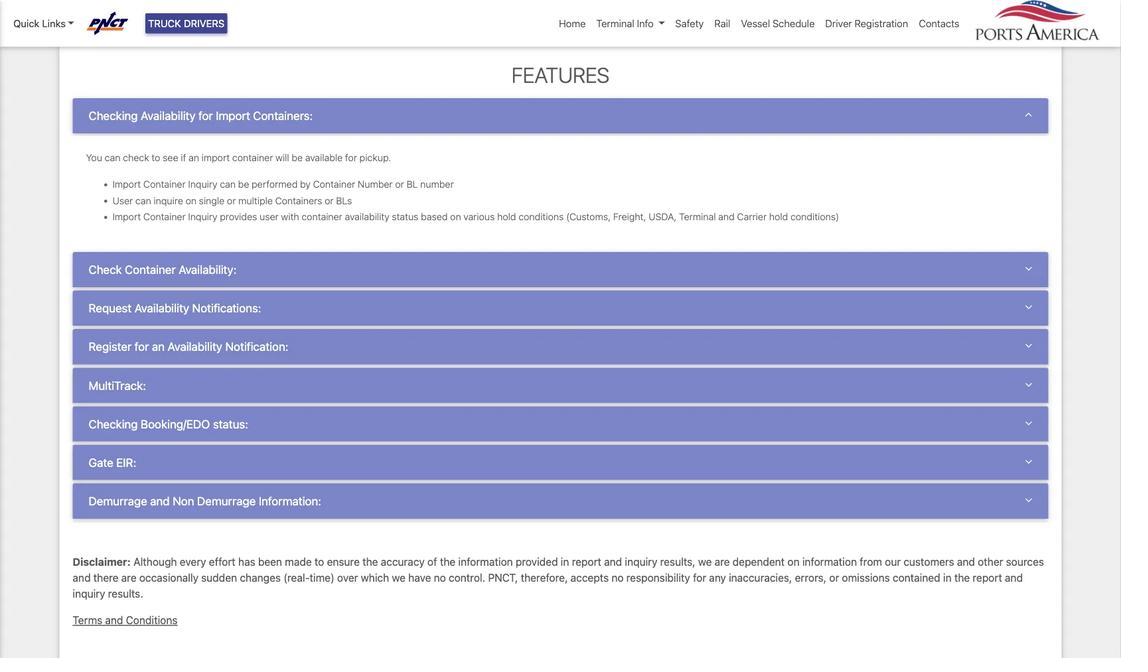 Task type: vqa. For each thing, say whether or not it's contained in the screenshot.
Terminal to the top
yes



Task type: locate. For each thing, give the bounding box(es) containing it.
an down request availability notifications:
[[152, 340, 165, 354]]

home
[[559, 18, 586, 29]]

by
[[300, 179, 311, 190]]

1 horizontal spatial on
[[450, 211, 461, 222]]

container
[[143, 179, 186, 190], [313, 179, 355, 190], [143, 211, 186, 222], [125, 263, 176, 277]]

conditions
[[519, 211, 564, 222]]

user
[[260, 211, 279, 222]]

1 horizontal spatial information
[[803, 556, 857, 569]]

2 no from the left
[[612, 572, 624, 585]]

availability up the see
[[141, 109, 196, 122]]

0 horizontal spatial no
[[434, 572, 446, 585]]

0 vertical spatial in
[[561, 556, 569, 569]]

an right if
[[189, 152, 199, 163]]

are up any
[[715, 556, 730, 569]]

tab list
[[73, 98, 1049, 522]]

we down accuracy
[[392, 572, 406, 585]]

0 horizontal spatial report
[[572, 556, 602, 569]]

angle down image for availability:
[[1025, 263, 1033, 275]]

checking availability for import containers: link
[[89, 109, 1033, 123]]

0 horizontal spatial information
[[458, 556, 513, 569]]

be right will
[[292, 152, 303, 163]]

and left 'non'
[[150, 494, 170, 508]]

0 vertical spatial are
[[715, 556, 730, 569]]

1 horizontal spatial report
[[973, 572, 1003, 585]]

angle down image inside register for an availability notification: link
[[1025, 340, 1033, 352]]

the up which
[[363, 556, 378, 569]]

angle down image
[[1025, 109, 1033, 121], [1025, 340, 1033, 352], [1025, 494, 1033, 506]]

inquiry down there
[[73, 588, 105, 600]]

of
[[428, 556, 437, 569]]

conditions
[[126, 614, 178, 627]]

pickup.
[[360, 152, 391, 163]]

1 vertical spatial container
[[302, 211, 343, 222]]

to up time)
[[315, 556, 324, 569]]

driver
[[826, 18, 852, 29]]

checking inside checking booking/edo status: link
[[89, 417, 138, 431]]

1 horizontal spatial can
[[135, 195, 151, 206]]

container up bls
[[313, 179, 355, 190]]

register for an availability notification: link
[[89, 340, 1033, 354]]

0 vertical spatial can
[[105, 152, 120, 163]]

are up results.
[[121, 572, 137, 585]]

eir:
[[116, 456, 136, 469]]

no right accepts
[[612, 572, 624, 585]]

1 horizontal spatial are
[[715, 556, 730, 569]]

can right user
[[135, 195, 151, 206]]

0 vertical spatial inquiry
[[625, 556, 658, 569]]

0 vertical spatial angle down image
[[1025, 109, 1033, 121]]

2 angle down image from the top
[[1025, 302, 1033, 313]]

0 vertical spatial an
[[189, 152, 199, 163]]

import up user
[[113, 179, 141, 190]]

number
[[420, 179, 454, 190]]

inquiry up responsibility
[[625, 556, 658, 569]]

1 horizontal spatial in
[[943, 572, 952, 585]]

angle down image inside request availability notifications: link
[[1025, 302, 1033, 313]]

3 angle down image from the top
[[1025, 494, 1033, 506]]

omissions
[[842, 572, 890, 585]]

we up any
[[698, 556, 712, 569]]

or inside although every effort has been made to ensure the accuracy of the information provided in report and inquiry results, we are dependent on information from our customers and other sources and there are occasionally sudden             changes (real-time) over which we have no control. pnct, therefore, accepts no responsibility for any inaccuracies, errors, or omissions contained in the report and inquiry results.
[[830, 572, 839, 585]]

1 vertical spatial availability
[[135, 302, 189, 315]]

any
[[709, 572, 726, 585]]

the right of
[[440, 556, 456, 569]]

be up multiple on the left
[[238, 179, 249, 190]]

request
[[89, 302, 132, 315]]

container down bls
[[302, 211, 343, 222]]

has
[[238, 556, 255, 569]]

availability
[[141, 109, 196, 122], [135, 302, 189, 315], [168, 340, 222, 354]]

0 horizontal spatial in
[[561, 556, 569, 569]]

terminal left "info"
[[597, 18, 635, 29]]

angle down image inside checking booking/edo status: link
[[1025, 417, 1033, 429]]

we
[[698, 556, 712, 569], [392, 572, 406, 585]]

ensure
[[327, 556, 360, 569]]

inquiry
[[188, 179, 217, 190], [188, 211, 217, 222]]

availability down check container availability:
[[135, 302, 189, 315]]

1 vertical spatial be
[[238, 179, 249, 190]]

1 checking from the top
[[89, 109, 138, 122]]

vessel schedule
[[741, 18, 815, 29]]

container right check
[[125, 263, 176, 277]]

changes
[[240, 572, 281, 585]]

3 angle down image from the top
[[1025, 379, 1033, 390]]

report down the other
[[973, 572, 1003, 585]]

availability inside 'link'
[[141, 109, 196, 122]]

1 angle down image from the top
[[1025, 263, 1033, 275]]

multiple
[[238, 195, 273, 206]]

terminal right usda,
[[679, 211, 716, 222]]

2 checking from the top
[[89, 417, 138, 431]]

0 vertical spatial terminal
[[597, 18, 635, 29]]

hold right "various"
[[497, 211, 516, 222]]

angle down image inside demurrage and non demurrage information: link
[[1025, 494, 1033, 506]]

gate eir: link
[[89, 456, 1033, 470]]

inquiry up single
[[188, 179, 217, 190]]

1 vertical spatial are
[[121, 572, 137, 585]]

report
[[572, 556, 602, 569], [973, 572, 1003, 585]]

or right errors,
[[830, 572, 839, 585]]

checking
[[89, 109, 138, 122], [89, 417, 138, 431]]

1 horizontal spatial to
[[315, 556, 324, 569]]

1 vertical spatial checking
[[89, 417, 138, 431]]

availability
[[345, 211, 390, 222]]

2 vertical spatial can
[[135, 195, 151, 206]]

checking for checking availability for import containers:
[[89, 109, 138, 122]]

and left carrier
[[719, 211, 735, 222]]

angle down image
[[1025, 263, 1033, 275], [1025, 302, 1033, 313], [1025, 379, 1033, 390], [1025, 417, 1033, 429], [1025, 456, 1033, 468]]

or left bls
[[325, 195, 334, 206]]

in down the customers
[[943, 572, 952, 585]]

been
[[258, 556, 282, 569]]

no
[[434, 572, 446, 585], [612, 572, 624, 585]]

information up errors,
[[803, 556, 857, 569]]

angle down image inside check container availability: "link"
[[1025, 263, 1033, 275]]

notification:
[[225, 340, 289, 354]]

contacts link
[[914, 11, 965, 36]]

and
[[719, 211, 735, 222], [150, 494, 170, 508], [604, 556, 622, 569], [957, 556, 975, 569], [73, 572, 91, 585], [1005, 572, 1023, 585], [105, 614, 123, 627]]

no down of
[[434, 572, 446, 585]]

terminal
[[597, 18, 635, 29], [679, 211, 716, 222]]

0 vertical spatial to
[[152, 152, 160, 163]]

safety
[[676, 18, 704, 29]]

gate
[[89, 456, 113, 469]]

checking up you
[[89, 109, 138, 122]]

inquire
[[154, 195, 183, 206]]

1 vertical spatial angle down image
[[1025, 340, 1033, 352]]

schedule
[[773, 18, 815, 29]]

on
[[186, 195, 197, 206], [450, 211, 461, 222], [788, 556, 800, 569]]

information
[[458, 556, 513, 569], [803, 556, 857, 569]]

0 vertical spatial on
[[186, 195, 197, 206]]

0 horizontal spatial hold
[[497, 211, 516, 222]]

for up import in the top left of the page
[[199, 109, 213, 122]]

information up pnct,
[[458, 556, 513, 569]]

request availability notifications: link
[[89, 302, 1033, 316]]

will
[[276, 152, 289, 163]]

see
[[163, 152, 178, 163]]

can up single
[[220, 179, 236, 190]]

or left the bl
[[395, 179, 404, 190]]

availability down request availability notifications:
[[168, 340, 222, 354]]

0 vertical spatial availability
[[141, 109, 196, 122]]

for inside although every effort has been made to ensure the accuracy of the information provided in report and inquiry results, we are dependent on information from our customers and other sources and there are occasionally sudden             changes (real-time) over which we have no control. pnct, therefore, accepts no responsibility for any inaccuracies, errors, or omissions contained in the report and inquiry results.
[[693, 572, 707, 585]]

1 horizontal spatial container
[[302, 211, 343, 222]]

1 vertical spatial terminal
[[679, 211, 716, 222]]

inquiry
[[625, 556, 658, 569], [73, 588, 105, 600]]

hold
[[497, 211, 516, 222], [769, 211, 788, 222]]

0 vertical spatial be
[[292, 152, 303, 163]]

0 vertical spatial we
[[698, 556, 712, 569]]

dependent
[[733, 556, 785, 569]]

0 vertical spatial checking
[[89, 109, 138, 122]]

bl
[[407, 179, 418, 190]]

1 horizontal spatial no
[[612, 572, 624, 585]]

checking inside checking availability for import containers: 'link'
[[89, 109, 138, 122]]

(real-
[[284, 572, 310, 585]]

0 horizontal spatial container
[[232, 152, 273, 163]]

2 horizontal spatial on
[[788, 556, 800, 569]]

single
[[199, 195, 225, 206]]

demurrage down gate eir:
[[89, 494, 147, 508]]

features
[[512, 62, 610, 87]]

can right you
[[105, 152, 120, 163]]

5 angle down image from the top
[[1025, 456, 1033, 468]]

1 horizontal spatial be
[[292, 152, 303, 163]]

0 horizontal spatial an
[[152, 340, 165, 354]]

report up accepts
[[572, 556, 602, 569]]

accuracy
[[381, 556, 425, 569]]

inquiry down single
[[188, 211, 217, 222]]

demurrage right 'non'
[[197, 494, 256, 508]]

2 information from the left
[[803, 556, 857, 569]]

0 vertical spatial import
[[216, 109, 250, 122]]

on right based
[[450, 211, 461, 222]]

demurrage and non demurrage information: link
[[89, 494, 1033, 508]]

2 vertical spatial on
[[788, 556, 800, 569]]

and left there
[[73, 572, 91, 585]]

0 horizontal spatial demurrage
[[89, 494, 147, 508]]

1 vertical spatial to
[[315, 556, 324, 569]]

0 horizontal spatial terminal
[[597, 18, 635, 29]]

rail link
[[709, 11, 736, 36]]

performed
[[252, 179, 298, 190]]

be inside import container inquiry can be performed by container number or bl number user can inquire on single or multiple containers or bls import container inquiry provides user with container availability status based on various hold conditions (customs, freight, usda, terminal and carrier hold conditions)
[[238, 179, 249, 190]]

terms
[[73, 614, 102, 627]]

1 horizontal spatial terminal
[[679, 211, 716, 222]]

for
[[199, 109, 213, 122], [345, 152, 357, 163], [135, 340, 149, 354], [693, 572, 707, 585]]

1 information from the left
[[458, 556, 513, 569]]

hold right carrier
[[769, 211, 788, 222]]

the right contained
[[955, 572, 970, 585]]

0 horizontal spatial be
[[238, 179, 249, 190]]

which
[[361, 572, 389, 585]]

in up "therefore,"
[[561, 556, 569, 569]]

0 horizontal spatial can
[[105, 152, 120, 163]]

for left "pickup."
[[345, 152, 357, 163]]

on inside although every effort has been made to ensure the accuracy of the information provided in report and inquiry results, we are dependent on information from our customers and other sources and there are occasionally sudden             changes (real-time) over which we have no control. pnct, therefore, accepts no responsibility for any inaccuracies, errors, or omissions contained in the report and inquiry results.
[[788, 556, 800, 569]]

every
[[180, 556, 206, 569]]

and left the other
[[957, 556, 975, 569]]

1 angle down image from the top
[[1025, 109, 1033, 121]]

1 vertical spatial inquiry
[[188, 211, 217, 222]]

import up you can check to see if an import container will be available for pickup.
[[216, 109, 250, 122]]

for inside 'link'
[[199, 109, 213, 122]]

checking up gate eir:
[[89, 417, 138, 431]]

status
[[392, 211, 419, 222]]

to left the see
[[152, 152, 160, 163]]

1 vertical spatial an
[[152, 340, 165, 354]]

import down user
[[113, 211, 141, 222]]

1 vertical spatial import
[[113, 179, 141, 190]]

be
[[292, 152, 303, 163], [238, 179, 249, 190]]

various
[[464, 211, 495, 222]]

2 horizontal spatial can
[[220, 179, 236, 190]]

if
[[181, 152, 186, 163]]

therefore,
[[521, 572, 568, 585]]

container inside "link"
[[125, 263, 176, 277]]

2 inquiry from the top
[[188, 211, 217, 222]]

0 vertical spatial container
[[232, 152, 273, 163]]

0 vertical spatial inquiry
[[188, 179, 217, 190]]

availability for checking
[[141, 109, 196, 122]]

the
[[363, 556, 378, 569], [440, 556, 456, 569], [955, 572, 970, 585]]

demurrage
[[89, 494, 147, 508], [197, 494, 256, 508]]

1 horizontal spatial demurrage
[[197, 494, 256, 508]]

on up errors,
[[788, 556, 800, 569]]

container
[[232, 152, 273, 163], [302, 211, 343, 222]]

checking booking/edo status:
[[89, 417, 248, 431]]

terms and conditions link
[[73, 614, 178, 627]]

for left any
[[693, 572, 707, 585]]

1 vertical spatial report
[[973, 572, 1003, 585]]

0 vertical spatial report
[[572, 556, 602, 569]]

1 demurrage from the left
[[89, 494, 147, 508]]

2 angle down image from the top
[[1025, 340, 1033, 352]]

bls
[[336, 195, 352, 206]]

quick
[[13, 18, 39, 29]]

0 horizontal spatial we
[[392, 572, 406, 585]]

angle down image for notifications:
[[1025, 302, 1033, 313]]

on left single
[[186, 195, 197, 206]]

availability:
[[179, 263, 237, 277]]

1 horizontal spatial we
[[698, 556, 712, 569]]

angle down image inside checking availability for import containers: 'link'
[[1025, 109, 1033, 121]]

0 horizontal spatial inquiry
[[73, 588, 105, 600]]

4 angle down image from the top
[[1025, 417, 1033, 429]]

1 horizontal spatial hold
[[769, 211, 788, 222]]

2 vertical spatial angle down image
[[1025, 494, 1033, 506]]

container left will
[[232, 152, 273, 163]]

1 no from the left
[[434, 572, 446, 585]]

to inside although every effort has been made to ensure the accuracy of the information provided in report and inquiry results, we are dependent on information from our customers and other sources and there are occasionally sudden             changes (real-time) over which we have no control. pnct, therefore, accepts no responsibility for any inaccuracies, errors, or omissions contained in the report and inquiry results.
[[315, 556, 324, 569]]



Task type: describe. For each thing, give the bounding box(es) containing it.
conditions)
[[791, 211, 839, 222]]

angle down image for status:
[[1025, 417, 1033, 429]]

based
[[421, 211, 448, 222]]

information:
[[259, 494, 321, 508]]

time)
[[310, 572, 335, 585]]

results,
[[660, 556, 696, 569]]

and inside import container inquiry can be performed by container number or bl number user can inquire on single or multiple containers or bls import container inquiry provides user with container availability status based on various hold conditions (customs, freight, usda, terminal and carrier hold conditions)
[[719, 211, 735, 222]]

and down sources
[[1005, 572, 1023, 585]]

1 inquiry from the top
[[188, 179, 217, 190]]

0 horizontal spatial the
[[363, 556, 378, 569]]

angle down image inside gate eir: link
[[1025, 456, 1033, 468]]

1 vertical spatial on
[[450, 211, 461, 222]]

occasionally
[[139, 572, 199, 585]]

carrier
[[737, 211, 767, 222]]

errors,
[[795, 572, 827, 585]]

2 vertical spatial import
[[113, 211, 141, 222]]

(customs,
[[566, 211, 611, 222]]

effort
[[209, 556, 236, 569]]

tab list containing checking availability for import containers:
[[73, 98, 1049, 522]]

inaccuracies,
[[729, 572, 792, 585]]

2 horizontal spatial the
[[955, 572, 970, 585]]

angle down image for demurrage and non demurrage information:
[[1025, 494, 1033, 506]]

0 horizontal spatial are
[[121, 572, 137, 585]]

pnct,
[[488, 572, 518, 585]]

for right "register"
[[135, 340, 149, 354]]

0 horizontal spatial to
[[152, 152, 160, 163]]

1 hold from the left
[[497, 211, 516, 222]]

safety link
[[670, 11, 709, 36]]

usda,
[[649, 211, 677, 222]]

register
[[89, 340, 132, 354]]

terminal info
[[597, 18, 654, 29]]

import
[[202, 152, 230, 163]]

quick links
[[13, 18, 66, 29]]

registration
[[855, 18, 909, 29]]

driver registration link
[[820, 11, 914, 36]]

control.
[[449, 572, 485, 585]]

home link
[[554, 11, 591, 36]]

1 vertical spatial in
[[943, 572, 952, 585]]

have
[[409, 572, 431, 585]]

drivers
[[184, 18, 225, 29]]

customers
[[904, 556, 955, 569]]

1 vertical spatial we
[[392, 572, 406, 585]]

responsibility
[[627, 572, 690, 585]]

container up inquire
[[143, 179, 186, 190]]

checking booking/edo status: link
[[89, 417, 1033, 431]]

truck drivers link
[[145, 13, 227, 34]]

quick links link
[[13, 16, 74, 31]]

an inside register for an availability notification: link
[[152, 340, 165, 354]]

status:
[[213, 417, 248, 431]]

sudden
[[201, 572, 237, 585]]

or up provides
[[227, 195, 236, 206]]

demurrage and non demurrage information:
[[89, 494, 321, 508]]

angle down image for register for an availability notification:
[[1025, 340, 1033, 352]]

booking/edo
[[141, 417, 210, 431]]

over
[[337, 572, 358, 585]]

vessel schedule link
[[736, 11, 820, 36]]

containers:
[[253, 109, 313, 122]]

from
[[860, 556, 882, 569]]

and right terms
[[105, 614, 123, 627]]

1 horizontal spatial an
[[189, 152, 199, 163]]

freight,
[[613, 211, 646, 222]]

notifications:
[[192, 302, 261, 315]]

links
[[42, 18, 66, 29]]

available
[[305, 152, 343, 163]]

multitrack:
[[89, 379, 146, 392]]

check
[[89, 263, 122, 277]]

provides
[[220, 211, 257, 222]]

container down inquire
[[143, 211, 186, 222]]

made
[[285, 556, 312, 569]]

terminal info link
[[591, 11, 670, 36]]

1 vertical spatial can
[[220, 179, 236, 190]]

2 hold from the left
[[769, 211, 788, 222]]

terminal inside terminal info link
[[597, 18, 635, 29]]

driver registration
[[826, 18, 909, 29]]

our
[[885, 556, 901, 569]]

there
[[93, 572, 119, 585]]

you
[[86, 152, 102, 163]]

terminal inside import container inquiry can be performed by container number or bl number user can inquire on single or multiple containers or bls import container inquiry provides user with container availability status based on various hold conditions (customs, freight, usda, terminal and carrier hold conditions)
[[679, 211, 716, 222]]

containers
[[275, 195, 322, 206]]

accepts
[[571, 572, 609, 585]]

results.
[[108, 588, 143, 600]]

container inside import container inquiry can be performed by container number or bl number user can inquire on single or multiple containers or bls import container inquiry provides user with container availability status based on various hold conditions (customs, freight, usda, terminal and carrier hold conditions)
[[302, 211, 343, 222]]

multitrack: link
[[89, 379, 1033, 393]]

although
[[134, 556, 177, 569]]

angle down image inside multitrack: link
[[1025, 379, 1033, 390]]

2 vertical spatial availability
[[168, 340, 222, 354]]

user
[[113, 195, 133, 206]]

import inside 'link'
[[216, 109, 250, 122]]

truck
[[148, 18, 181, 29]]

angle down image for checking availability for import containers:
[[1025, 109, 1033, 121]]

vessel
[[741, 18, 770, 29]]

info
[[637, 18, 654, 29]]

although every effort has been made to ensure the accuracy of the information provided in report and inquiry results, we are dependent on information from our customers and other sources and there are occasionally sudden             changes (real-time) over which we have no control. pnct, therefore, accepts no responsibility for any inaccuracies, errors, or omissions contained in the report and inquiry results.
[[73, 556, 1044, 600]]

1 horizontal spatial the
[[440, 556, 456, 569]]

checking for checking booking/edo status:
[[89, 417, 138, 431]]

0 horizontal spatial on
[[186, 195, 197, 206]]

non
[[173, 494, 194, 508]]

terms and conditions
[[73, 614, 178, 627]]

you can check to see if an import container will be available for pickup.
[[86, 152, 391, 163]]

and up accepts
[[604, 556, 622, 569]]

contacts
[[919, 18, 960, 29]]

2 demurrage from the left
[[197, 494, 256, 508]]

1 vertical spatial inquiry
[[73, 588, 105, 600]]

checking availability for import containers:
[[89, 109, 313, 122]]

sources
[[1006, 556, 1044, 569]]

check container availability:
[[89, 263, 237, 277]]

number
[[358, 179, 393, 190]]

availability for request
[[135, 302, 189, 315]]

1 horizontal spatial inquiry
[[625, 556, 658, 569]]

with
[[281, 211, 299, 222]]



